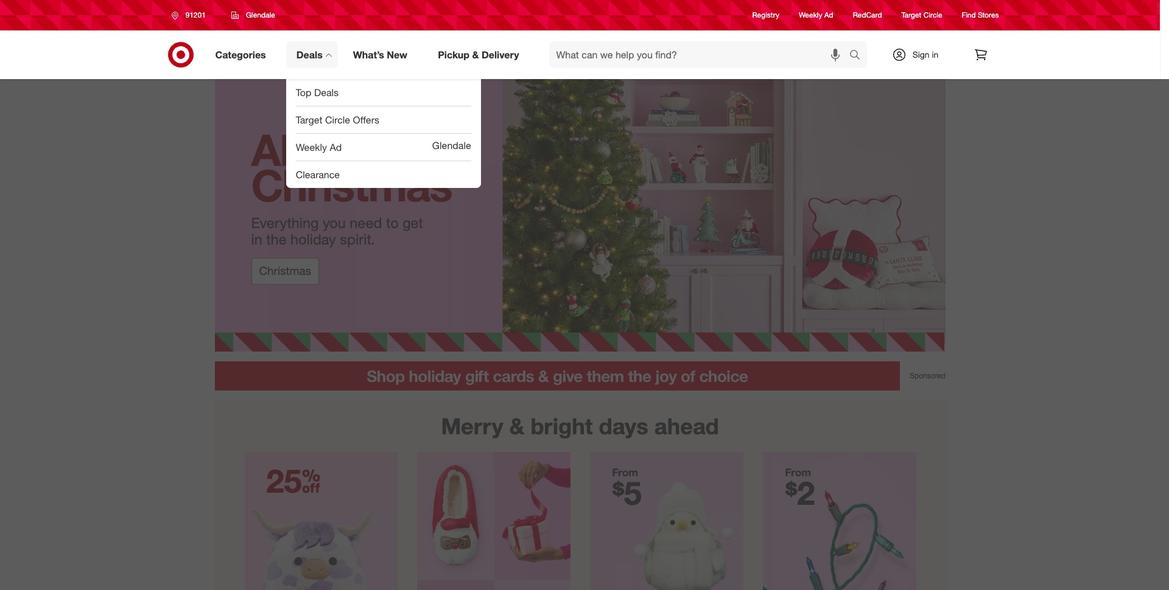 Task type: describe. For each thing, give the bounding box(es) containing it.
from $5
[[612, 467, 642, 513]]

1 vertical spatial weekly
[[296, 141, 327, 153]]

25
[[266, 462, 302, 501]]

clearance
[[296, 168, 340, 181]]

circle for target circle offers
[[325, 114, 350, 126]]

you
[[323, 214, 346, 232]]

pickup
[[438, 48, 470, 61]]

from for $5
[[612, 467, 638, 479]]

target for target circle offers
[[296, 114, 322, 126]]

glendale button
[[223, 4, 283, 26]]

deals link
[[286, 41, 338, 68]]

registry
[[752, 11, 780, 20]]

1 horizontal spatial glendale
[[432, 139, 471, 152]]

what's new
[[353, 48, 408, 61]]

days
[[599, 413, 648, 440]]

spirit.
[[340, 231, 375, 248]]

top
[[296, 86, 312, 98]]

the
[[266, 231, 287, 248]]

find
[[962, 11, 976, 20]]

to
[[386, 214, 399, 232]]

from $2
[[785, 467, 815, 513]]

from for $2
[[785, 467, 811, 479]]

holiday
[[291, 231, 336, 248]]

stores
[[978, 11, 999, 20]]

target for target circle
[[902, 11, 922, 20]]

find stores link
[[962, 10, 999, 20]]

What can we help you find? suggestions appear below search field
[[549, 41, 852, 68]]

redcard link
[[853, 10, 882, 20]]

0 vertical spatial deals
[[296, 48, 323, 61]]

$2
[[785, 474, 815, 513]]

find stores
[[962, 11, 999, 20]]

1 vertical spatial weekly ad
[[296, 141, 342, 153]]

ahead
[[654, 413, 719, 440]]

categories link
[[205, 41, 281, 68]]

christmas
[[259, 265, 311, 278]]

91201 button
[[164, 4, 219, 26]]

top deals
[[296, 86, 339, 98]]

clearance link
[[286, 161, 481, 188]]

circle for target circle
[[924, 11, 942, 20]]

pickup & delivery link
[[428, 41, 534, 68]]

christmas button
[[251, 258, 319, 285]]

sign in link
[[882, 41, 958, 68]]



Task type: locate. For each thing, give the bounding box(es) containing it.
& right pickup
[[472, 48, 479, 61]]

1 from from the left
[[612, 467, 638, 479]]

1 horizontal spatial weekly ad
[[799, 11, 834, 20]]

target circle offers
[[296, 114, 379, 126]]

sign
[[913, 49, 930, 60]]

0 horizontal spatial weekly ad
[[296, 141, 342, 153]]

1 horizontal spatial &
[[509, 413, 525, 440]]

in
[[932, 49, 939, 60], [251, 231, 262, 248]]

& for pickup
[[472, 48, 479, 61]]

categories
[[215, 48, 266, 61]]

target circle
[[902, 11, 942, 20]]

what's
[[353, 48, 384, 61]]

0 vertical spatial circle
[[924, 11, 942, 20]]

search button
[[844, 41, 873, 71]]

0 horizontal spatial circle
[[325, 114, 350, 126]]

new
[[387, 48, 408, 61]]

top deals link
[[286, 79, 481, 106]]

target
[[902, 11, 922, 20], [296, 114, 322, 126]]

circle inside target circle offers link
[[325, 114, 350, 126]]

1 vertical spatial circle
[[325, 114, 350, 126]]

0 horizontal spatial weekly
[[296, 141, 327, 153]]

circle left 'offers'
[[325, 114, 350, 126]]

from inside from $2
[[785, 467, 811, 479]]

ad
[[824, 11, 834, 20], [330, 141, 342, 153]]

in right sign
[[932, 49, 939, 60]]

redcard
[[853, 11, 882, 20]]

need
[[350, 214, 382, 232]]

glendale inside dropdown button
[[246, 10, 275, 19]]

delivery
[[482, 48, 519, 61]]

merry
[[441, 413, 503, 440]]

deals
[[296, 48, 323, 61], [314, 86, 339, 98]]

from
[[612, 467, 638, 479], [785, 467, 811, 479]]

ad inside weekly ad link
[[824, 11, 834, 20]]

offers
[[353, 114, 379, 126]]

deals right top
[[314, 86, 339, 98]]

merry & bright days ahead
[[441, 413, 719, 440]]

advertisement region
[[215, 362, 945, 391]]

1 horizontal spatial weekly
[[799, 11, 822, 20]]

& left bright
[[509, 413, 525, 440]]

all things christmas image
[[215, 79, 945, 352]]

2 from from the left
[[785, 467, 811, 479]]

glendale
[[246, 10, 275, 19], [432, 139, 471, 152]]

1 horizontal spatial ad
[[824, 11, 834, 20]]

everything
[[251, 214, 319, 232]]

0 vertical spatial in
[[932, 49, 939, 60]]

weekly ad
[[799, 11, 834, 20], [296, 141, 342, 153]]

0 horizontal spatial ad
[[330, 141, 342, 153]]

deals up top
[[296, 48, 323, 61]]

weekly ad right "registry"
[[799, 11, 834, 20]]

0 vertical spatial weekly
[[799, 11, 822, 20]]

weekly ad link
[[799, 10, 834, 20]]

0 horizontal spatial from
[[612, 467, 638, 479]]

target circle link
[[902, 10, 942, 20]]

target circle offers link
[[286, 107, 481, 133]]

0 horizontal spatial in
[[251, 231, 262, 248]]

target up sign in link
[[902, 11, 922, 20]]

1 vertical spatial glendale
[[432, 139, 471, 152]]

circle
[[924, 11, 942, 20], [325, 114, 350, 126]]

1 vertical spatial &
[[509, 413, 525, 440]]

in left the
[[251, 231, 262, 248]]

0 vertical spatial &
[[472, 48, 479, 61]]

91201
[[185, 10, 206, 19]]

get
[[403, 214, 423, 232]]

0 vertical spatial glendale
[[246, 10, 275, 19]]

weekly
[[799, 11, 822, 20], [296, 141, 327, 153]]

$5
[[612, 474, 642, 513]]

weekly up "clearance"
[[296, 141, 327, 153]]

0 horizontal spatial glendale
[[246, 10, 275, 19]]

1 vertical spatial target
[[296, 114, 322, 126]]

25 
[[266, 462, 321, 501]]

target down top
[[296, 114, 322, 126]]

& for merry
[[509, 413, 525, 440]]

0 horizontal spatial &
[[472, 48, 479, 61]]

1 vertical spatial ad
[[330, 141, 342, 153]]

ad left redcard
[[824, 11, 834, 20]]


[[302, 462, 321, 501]]

1 vertical spatial deals
[[314, 86, 339, 98]]

sign in
[[913, 49, 939, 60]]

&
[[472, 48, 479, 61], [509, 413, 525, 440]]

1 horizontal spatial in
[[932, 49, 939, 60]]

0 vertical spatial ad
[[824, 11, 834, 20]]

0 vertical spatial target
[[902, 11, 922, 20]]

search
[[844, 50, 873, 62]]

circle inside target circle link
[[924, 11, 942, 20]]

from inside from $5
[[612, 467, 638, 479]]

pickup & delivery
[[438, 48, 519, 61]]

weekly ad up "clearance"
[[296, 141, 342, 153]]

0 horizontal spatial target
[[296, 114, 322, 126]]

1 vertical spatial in
[[251, 231, 262, 248]]

what's new link
[[343, 41, 423, 68]]

circle left find
[[924, 11, 942, 20]]

bright
[[531, 413, 593, 440]]

registry link
[[752, 10, 780, 20]]

1 horizontal spatial circle
[[924, 11, 942, 20]]

ad down the "target circle offers"
[[330, 141, 342, 153]]

1 horizontal spatial from
[[785, 467, 811, 479]]

1 horizontal spatial target
[[902, 11, 922, 20]]

0 vertical spatial weekly ad
[[799, 11, 834, 20]]

weekly right "registry"
[[799, 11, 822, 20]]

everything you need to get in the holiday spirit.
[[251, 214, 423, 248]]

in inside everything you need to get in the holiday spirit.
[[251, 231, 262, 248]]



Task type: vqa. For each thing, say whether or not it's contained in the screenshot.
Hello, Jacob on the right
no



